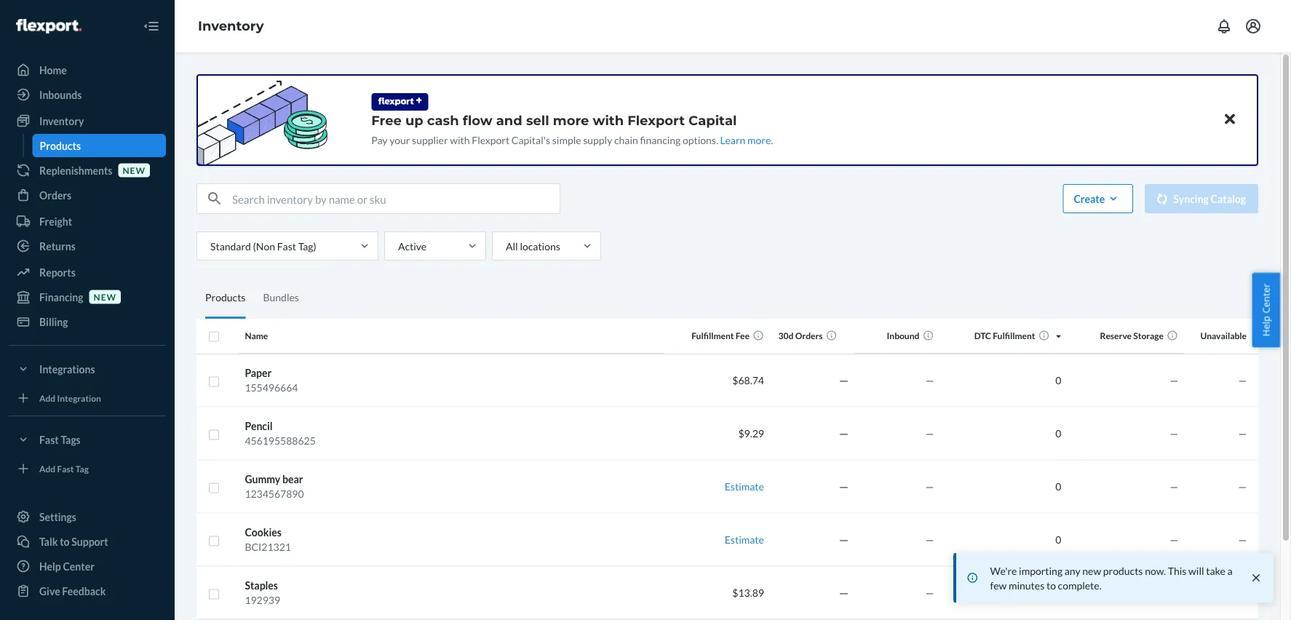 Task type: describe. For each thing, give the bounding box(es) containing it.
returns
[[39, 240, 76, 252]]

supplier
[[412, 134, 448, 146]]

sell
[[526, 112, 550, 128]]

standard (non fast tag)
[[210, 240, 317, 252]]

active
[[398, 240, 427, 252]]

standard
[[210, 240, 251, 252]]

0 vertical spatial inventory
[[198, 18, 264, 34]]

inbounds
[[39, 88, 82, 101]]

2 fulfillment from the left
[[993, 331, 1036, 341]]

open notifications image
[[1216, 17, 1234, 35]]

financing
[[39, 291, 83, 303]]

center inside button
[[1260, 284, 1273, 314]]

new inside we're importing any new products now. this will take a few minutes to complete.
[[1083, 565, 1102, 577]]

30d orders
[[779, 331, 823, 341]]

give feedback
[[39, 585, 106, 597]]

cookies
[[245, 526, 282, 539]]

add for add fast tag
[[39, 463, 55, 474]]

fast inside "link"
[[57, 463, 74, 474]]

estimate link for 1234567890
[[725, 481, 764, 493]]

1 square image from the top
[[208, 331, 220, 343]]

square image for cookies
[[208, 536, 220, 547]]

integrations button
[[9, 358, 166, 381]]

open account menu image
[[1245, 17, 1263, 35]]

add fast tag
[[39, 463, 89, 474]]

close toast image
[[1250, 571, 1264, 585]]

1 fulfillment from the left
[[692, 331, 734, 341]]

.
[[771, 134, 774, 146]]

take
[[1207, 565, 1226, 577]]

and
[[496, 112, 523, 128]]

cookies bci21321
[[245, 526, 291, 553]]

0 horizontal spatial flexport
[[472, 134, 510, 146]]

freight link
[[9, 210, 166, 233]]

tags
[[61, 434, 81, 446]]

square image for pencil
[[208, 429, 220, 441]]

pencil 456195588625
[[245, 420, 316, 447]]

complete.
[[1058, 579, 1102, 592]]

capital
[[689, 112, 737, 128]]

talk to support
[[39, 536, 108, 548]]

cash
[[427, 112, 459, 128]]

1 horizontal spatial flexport
[[628, 112, 685, 128]]

― for $13.89
[[839, 587, 849, 599]]

give feedback button
[[9, 580, 166, 603]]

1 vertical spatial products
[[205, 291, 246, 304]]

integrations
[[39, 363, 95, 375]]

4 ― from the top
[[839, 534, 849, 546]]

reports link
[[9, 261, 166, 284]]

reserve storage
[[1101, 331, 1164, 341]]

your
[[390, 134, 410, 146]]

1 vertical spatial help
[[39, 560, 61, 573]]

1 vertical spatial inventory link
[[9, 109, 166, 133]]

create button
[[1063, 184, 1134, 213]]

new for replenishments
[[123, 165, 146, 175]]

inbounds link
[[9, 83, 166, 106]]

all locations
[[506, 240, 561, 252]]

pay
[[372, 134, 388, 146]]

we're
[[991, 565, 1018, 577]]

billing
[[39, 316, 68, 328]]

1 vertical spatial more
[[748, 134, 771, 146]]

0 horizontal spatial with
[[450, 134, 470, 146]]

1 vertical spatial center
[[63, 560, 95, 573]]

1 horizontal spatial with
[[593, 112, 624, 128]]

new for financing
[[94, 292, 117, 302]]

unavailable
[[1201, 331, 1247, 341]]

to inside we're importing any new products now. this will take a few minutes to complete.
[[1047, 579, 1057, 592]]

feedback
[[62, 585, 106, 597]]

paper
[[245, 367, 272, 379]]

$9.29
[[739, 427, 764, 440]]

reserve
[[1101, 331, 1132, 341]]

fee
[[736, 331, 750, 341]]

name
[[245, 331, 268, 341]]

add integration link
[[9, 387, 166, 410]]

gummy bear 1234567890
[[245, 473, 304, 500]]

returns link
[[9, 234, 166, 258]]

importing
[[1019, 565, 1063, 577]]

home link
[[9, 58, 166, 82]]

0 vertical spatial fast
[[277, 240, 296, 252]]

products link
[[32, 134, 166, 157]]

billing link
[[9, 310, 166, 334]]

30d
[[779, 331, 794, 341]]

bundles
[[263, 291, 299, 304]]

staples 192939
[[245, 580, 280, 607]]

help center inside button
[[1260, 284, 1273, 337]]

dtc fulfillment
[[975, 331, 1036, 341]]

will
[[1189, 565, 1205, 577]]

this
[[1168, 565, 1187, 577]]

fast tags
[[39, 434, 81, 446]]

help center button
[[1253, 273, 1281, 348]]

syncing catalog button
[[1146, 184, 1259, 213]]

staples
[[245, 580, 278, 592]]

all
[[506, 240, 518, 252]]

(non
[[253, 240, 275, 252]]

minutes
[[1009, 579, 1045, 592]]

sync alt image
[[1156, 192, 1170, 206]]

any
[[1065, 565, 1081, 577]]

reports
[[39, 266, 76, 279]]



Task type: locate. For each thing, give the bounding box(es) containing it.
talk to support button
[[9, 530, 166, 553]]

5 ― from the top
[[839, 587, 849, 599]]

1 horizontal spatial new
[[123, 165, 146, 175]]

fast inside "dropdown button"
[[39, 434, 59, 446]]

simple
[[552, 134, 581, 146]]

$13.89
[[733, 587, 764, 599]]

flexport logo image
[[16, 19, 81, 33]]

0 vertical spatial center
[[1260, 284, 1273, 314]]

add left 'integration'
[[39, 393, 55, 403]]

estimate link
[[725, 481, 764, 493], [725, 534, 764, 546]]

syncing catalog
[[1174, 193, 1247, 205]]

settings
[[39, 511, 76, 523]]

155496664
[[245, 382, 298, 394]]

square image for 155496664
[[208, 376, 220, 388]]

2 0 from the top
[[1056, 427, 1062, 440]]

estimate
[[725, 481, 764, 493], [725, 534, 764, 546]]

0 vertical spatial add
[[39, 393, 55, 403]]

financing
[[640, 134, 681, 146]]

― for $68.74
[[839, 374, 849, 387]]

3 ― from the top
[[839, 481, 849, 493]]

products
[[40, 139, 81, 152], [205, 291, 246, 304]]

flexport up financing
[[628, 112, 685, 128]]

1 vertical spatial orders
[[796, 331, 823, 341]]

1 horizontal spatial more
[[748, 134, 771, 146]]

learn
[[721, 134, 746, 146]]

help center right the unavailable
[[1260, 284, 1273, 337]]

more
[[553, 112, 589, 128], [748, 134, 771, 146]]

catalog
[[1211, 193, 1247, 205]]

1 ― from the top
[[839, 374, 849, 387]]

0 vertical spatial estimate
[[725, 481, 764, 493]]

add integration
[[39, 393, 101, 403]]

a
[[1228, 565, 1233, 577]]

$68.74
[[733, 374, 764, 387]]

1 vertical spatial add
[[39, 463, 55, 474]]

gummy
[[245, 473, 281, 486]]

help center
[[1260, 284, 1273, 337], [39, 560, 95, 573]]

tag
[[76, 463, 89, 474]]

storage
[[1134, 331, 1164, 341]]

0 horizontal spatial inventory link
[[9, 109, 166, 133]]

bci21321
[[245, 541, 291, 553]]

locations
[[520, 240, 561, 252]]

192939
[[245, 594, 280, 607]]

orders link
[[9, 183, 166, 207]]

new down reports link
[[94, 292, 117, 302]]

1 estimate link from the top
[[725, 481, 764, 493]]

0 horizontal spatial help center
[[39, 560, 95, 573]]

0 vertical spatial to
[[60, 536, 70, 548]]

Search inventory by name or sku text field
[[232, 184, 560, 213]]

1 0 from the top
[[1056, 374, 1062, 387]]

square image left cookies
[[208, 536, 220, 547]]

0 horizontal spatial products
[[40, 139, 81, 152]]

1 horizontal spatial inventory
[[198, 18, 264, 34]]

home
[[39, 64, 67, 76]]

1 vertical spatial with
[[450, 134, 470, 146]]

square image left pencil
[[208, 429, 220, 441]]

help inside button
[[1260, 316, 1273, 337]]

pencil
[[245, 420, 273, 433]]

0 horizontal spatial help
[[39, 560, 61, 573]]

with
[[593, 112, 624, 128], [450, 134, 470, 146]]

close navigation image
[[143, 17, 160, 35]]

1 horizontal spatial products
[[205, 291, 246, 304]]

new down products link
[[123, 165, 146, 175]]

help center up give feedback
[[39, 560, 95, 573]]

square image
[[208, 376, 220, 388], [208, 482, 220, 494]]

add inside "link"
[[39, 463, 55, 474]]

1 horizontal spatial to
[[1047, 579, 1057, 592]]

3 square image from the top
[[208, 536, 220, 547]]

new
[[123, 165, 146, 175], [94, 292, 117, 302], [1083, 565, 1102, 577]]

estimate for bci21321
[[725, 534, 764, 546]]

inbound
[[887, 331, 920, 341]]

estimate link for bci21321
[[725, 534, 764, 546]]

1 horizontal spatial orders
[[796, 331, 823, 341]]

1 horizontal spatial center
[[1260, 284, 1273, 314]]

0 vertical spatial more
[[553, 112, 589, 128]]

0 vertical spatial new
[[123, 165, 146, 175]]

0 vertical spatial square image
[[208, 376, 220, 388]]

replenishments
[[39, 164, 112, 177]]

help center link
[[9, 555, 166, 578]]

1234567890
[[245, 488, 304, 500]]

estimate link down the '$9.29'
[[725, 481, 764, 493]]

1 vertical spatial fast
[[39, 434, 59, 446]]

fast left tag
[[57, 463, 74, 474]]

0 horizontal spatial center
[[63, 560, 95, 573]]

fast left tag)
[[277, 240, 296, 252]]

―
[[839, 374, 849, 387], [839, 427, 849, 440], [839, 481, 849, 493], [839, 534, 849, 546], [839, 587, 849, 599]]

freight
[[39, 215, 72, 228]]

syncing
[[1174, 193, 1209, 205]]

learn more link
[[721, 134, 771, 146]]

close image
[[1226, 110, 1236, 128]]

square image left gummy
[[208, 482, 220, 494]]

1 square image from the top
[[208, 376, 220, 388]]

square image left staples
[[208, 589, 220, 600]]

free up cash flow and sell more with flexport capital pay your supplier with flexport capital's simple supply chain financing options. learn more .
[[372, 112, 774, 146]]

to down 'importing'
[[1047, 579, 1057, 592]]

with down cash
[[450, 134, 470, 146]]

talk
[[39, 536, 58, 548]]

fast left tags
[[39, 434, 59, 446]]

0 horizontal spatial more
[[553, 112, 589, 128]]

1 vertical spatial estimate
[[725, 534, 764, 546]]

1 vertical spatial inventory
[[39, 115, 84, 127]]

2 square image from the top
[[208, 429, 220, 441]]

add down fast tags
[[39, 463, 55, 474]]

—
[[926, 374, 934, 387], [1170, 374, 1179, 387], [1239, 374, 1247, 387], [926, 427, 934, 440], [1170, 427, 1179, 440], [1239, 427, 1247, 440], [926, 481, 934, 493], [1170, 481, 1179, 493], [1239, 481, 1247, 493], [926, 534, 934, 546], [1170, 534, 1179, 546], [1239, 534, 1247, 546], [926, 587, 934, 599]]

square image left paper
[[208, 376, 220, 388]]

dtc
[[975, 331, 992, 341]]

fulfillment left fee
[[692, 331, 734, 341]]

2 horizontal spatial new
[[1083, 565, 1102, 577]]

support
[[72, 536, 108, 548]]

1 estimate from the top
[[725, 481, 764, 493]]

0 vertical spatial help center
[[1260, 284, 1273, 337]]

0 vertical spatial orders
[[39, 189, 72, 201]]

5 0 from the top
[[1056, 587, 1062, 599]]

2 estimate from the top
[[725, 534, 764, 546]]

products up "name" in the bottom of the page
[[205, 291, 246, 304]]

add for add integration
[[39, 393, 55, 403]]

products up replenishments
[[40, 139, 81, 152]]

inventory
[[198, 18, 264, 34], [39, 115, 84, 127]]

with up supply on the top left
[[593, 112, 624, 128]]

1 vertical spatial square image
[[208, 482, 220, 494]]

fulfillment fee
[[692, 331, 750, 341]]

chain
[[615, 134, 638, 146]]

0 for $68.74
[[1056, 374, 1062, 387]]

0 vertical spatial products
[[40, 139, 81, 152]]

0 horizontal spatial inventory
[[39, 115, 84, 127]]

options.
[[683, 134, 719, 146]]

2 vertical spatial new
[[1083, 565, 1102, 577]]

0 for $9.29
[[1056, 427, 1062, 440]]

456195588625
[[245, 435, 316, 447]]

more up the simple
[[553, 112, 589, 128]]

orders up freight
[[39, 189, 72, 201]]

1 vertical spatial new
[[94, 292, 117, 302]]

estimate down the '$9.29'
[[725, 481, 764, 493]]

square image
[[208, 331, 220, 343], [208, 429, 220, 441], [208, 536, 220, 547], [208, 589, 220, 600]]

1 vertical spatial help center
[[39, 560, 95, 573]]

1 horizontal spatial fulfillment
[[993, 331, 1036, 341]]

square image for staples
[[208, 589, 220, 600]]

1 horizontal spatial help center
[[1260, 284, 1273, 337]]

1 horizontal spatial help
[[1260, 316, 1273, 337]]

fulfillment right dtc
[[993, 331, 1036, 341]]

1 vertical spatial estimate link
[[725, 534, 764, 546]]

estimate for 1234567890
[[725, 481, 764, 493]]

4 0 from the top
[[1056, 534, 1062, 546]]

0 horizontal spatial to
[[60, 536, 70, 548]]

2 ― from the top
[[839, 427, 849, 440]]

free
[[372, 112, 402, 128]]

0 vertical spatial with
[[593, 112, 624, 128]]

more right learn
[[748, 134, 771, 146]]

now.
[[1146, 565, 1166, 577]]

flexport down flow
[[472, 134, 510, 146]]

0 vertical spatial estimate link
[[725, 481, 764, 493]]

we're importing any new products now. this will take a few minutes to complete.
[[991, 565, 1233, 592]]

help right the unavailable
[[1260, 316, 1273, 337]]

1 add from the top
[[39, 393, 55, 403]]

0
[[1056, 374, 1062, 387], [1056, 427, 1062, 440], [1056, 481, 1062, 493], [1056, 534, 1062, 546], [1056, 587, 1062, 599]]

0 vertical spatial help
[[1260, 316, 1273, 337]]

up
[[406, 112, 424, 128]]

3 0 from the top
[[1056, 481, 1062, 493]]

square image left "name" in the bottom of the page
[[208, 331, 220, 343]]

0 horizontal spatial orders
[[39, 189, 72, 201]]

estimate link up $13.89
[[725, 534, 764, 546]]

2 square image from the top
[[208, 482, 220, 494]]

to inside button
[[60, 536, 70, 548]]

2 estimate link from the top
[[725, 534, 764, 546]]

bear
[[282, 473, 303, 486]]

add
[[39, 393, 55, 403], [39, 463, 55, 474]]

integration
[[57, 393, 101, 403]]

to right talk
[[60, 536, 70, 548]]

help up give
[[39, 560, 61, 573]]

estimate up $13.89
[[725, 534, 764, 546]]

2 vertical spatial fast
[[57, 463, 74, 474]]

square image for 1234567890
[[208, 482, 220, 494]]

0 vertical spatial flexport
[[628, 112, 685, 128]]

2 add from the top
[[39, 463, 55, 474]]

4 square image from the top
[[208, 589, 220, 600]]

1 vertical spatial to
[[1047, 579, 1057, 592]]

0 horizontal spatial fulfillment
[[692, 331, 734, 341]]

settings link
[[9, 505, 166, 529]]

0 vertical spatial inventory link
[[198, 18, 264, 34]]

― for $9.29
[[839, 427, 849, 440]]

center
[[1260, 284, 1273, 314], [63, 560, 95, 573]]

capital's
[[512, 134, 551, 146]]

flow
[[463, 112, 493, 128]]

new up complete.
[[1083, 565, 1102, 577]]

0 for $13.89
[[1056, 587, 1062, 599]]

orders right 30d at bottom
[[796, 331, 823, 341]]

1 vertical spatial flexport
[[472, 134, 510, 146]]

fast
[[277, 240, 296, 252], [39, 434, 59, 446], [57, 463, 74, 474]]

0 horizontal spatial new
[[94, 292, 117, 302]]

paper 155496664
[[245, 367, 298, 394]]

1 horizontal spatial inventory link
[[198, 18, 264, 34]]



Task type: vqa. For each thing, say whether or not it's contained in the screenshot.
the topmost flexport
yes



